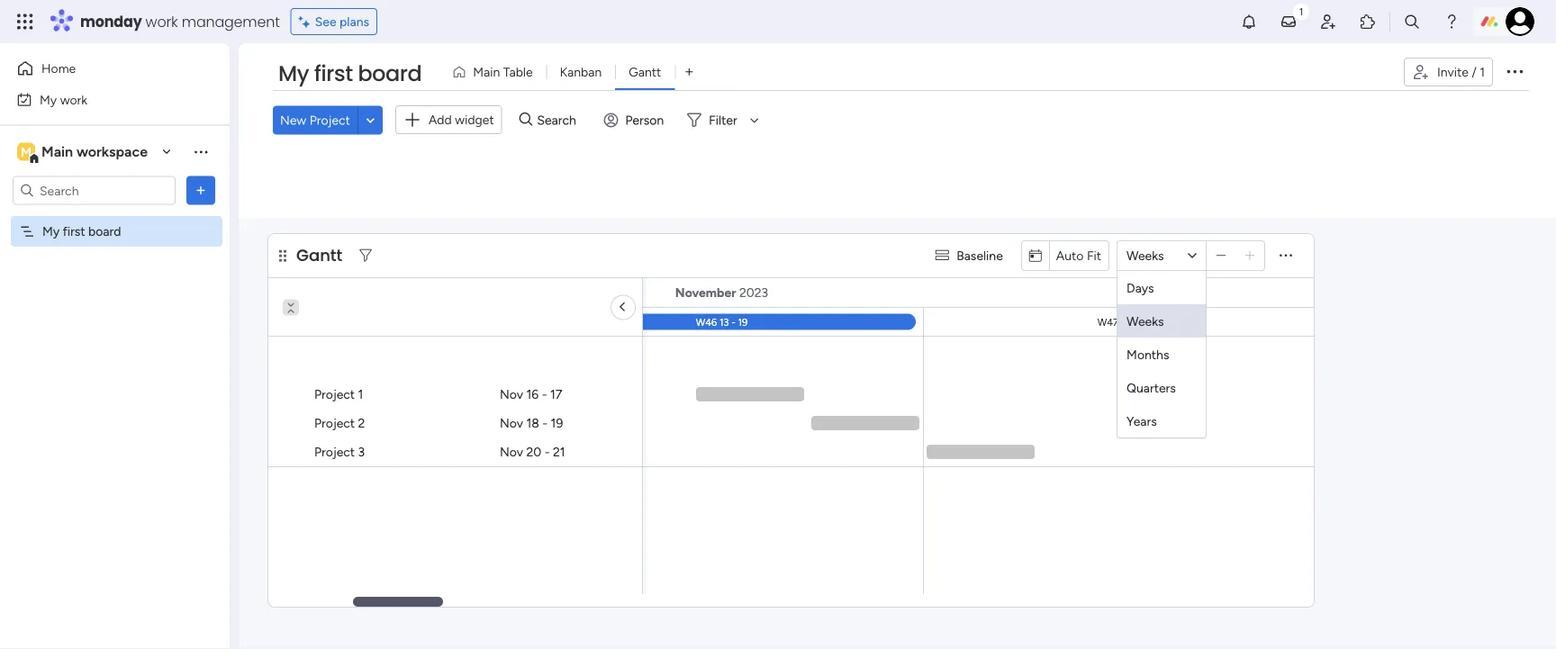 Task type: describe. For each thing, give the bounding box(es) containing it.
my first board inside 'my first board' list box
[[42, 224, 121, 239]]

main for main workspace
[[41, 143, 73, 160]]

- for nov 16 - 17
[[542, 386, 547, 402]]

main table
[[473, 64, 533, 80]]

notifications image
[[1240, 13, 1258, 31]]

my first board inside my first board field
[[278, 59, 422, 89]]

auto
[[1056, 248, 1084, 263]]

project for project 3
[[314, 444, 355, 459]]

- for w45   6 - 12
[[326, 316, 330, 328]]

2 weeks from the top
[[1127, 313, 1164, 328]]

20 for nov
[[526, 444, 542, 459]]

monday work management
[[80, 11, 280, 32]]

first inside field
[[314, 59, 353, 89]]

project for project 2
[[314, 415, 355, 431]]

apps image
[[1359, 13, 1377, 31]]

see plans
[[315, 14, 369, 29]]

none field inside the gantt 'main content'
[[1118, 241, 1136, 270]]

workspace image
[[17, 142, 35, 162]]

nov 20 - 21
[[500, 444, 565, 459]]

list box inside the gantt 'main content'
[[1118, 271, 1206, 437]]

table
[[503, 64, 533, 80]]

My first board field
[[274, 59, 426, 89]]

select product image
[[16, 13, 34, 31]]

angle right image
[[621, 299, 625, 315]]

18
[[526, 415, 539, 431]]

Search field
[[533, 107, 587, 133]]

first inside list box
[[63, 224, 85, 239]]

work for monday
[[146, 11, 178, 32]]

work for my
[[60, 92, 87, 107]]

v2 funnel image
[[360, 249, 372, 262]]

home
[[41, 61, 76, 76]]

angle down image
[[366, 113, 375, 127]]

dapulse drag handle 3 image
[[279, 249, 286, 262]]

months
[[1127, 346, 1169, 362]]

years
[[1127, 413, 1157, 428]]

baseline
[[957, 248, 1003, 263]]

m
[[21, 144, 31, 159]]

project inside button
[[310, 112, 350, 128]]

2023
[[739, 285, 768, 300]]

v2 minus image
[[1217, 249, 1226, 262]]

auto fit
[[1056, 248, 1102, 263]]

my inside list box
[[42, 224, 60, 239]]

plans
[[340, 14, 369, 29]]

my inside button
[[40, 92, 57, 107]]

options image
[[1504, 60, 1526, 82]]

more dots image
[[1280, 249, 1292, 262]]

my first board list box
[[0, 213, 230, 490]]

workspace options image
[[192, 143, 210, 161]]

w46   13 - 19
[[696, 316, 748, 328]]

project 3
[[314, 444, 365, 459]]

my work button
[[11, 85, 194, 114]]

widget
[[455, 112, 494, 127]]

workspace selection element
[[17, 141, 150, 164]]

Search in workspace field
[[38, 180, 150, 201]]

inbox image
[[1280, 13, 1298, 31]]

w47   20 - 26
[[1098, 316, 1153, 328]]

v2 search image
[[519, 110, 533, 130]]

26
[[1142, 316, 1153, 328]]

- for w46   13 - 19
[[732, 316, 736, 328]]

home button
[[11, 54, 194, 83]]

project 2
[[314, 415, 365, 431]]

2
[[358, 415, 365, 431]]

workspace
[[76, 143, 148, 160]]

gantt main content
[[0, 218, 1556, 649]]

november
[[675, 285, 736, 300]]

v2 collapse up image
[[283, 305, 299, 317]]

16
[[526, 386, 539, 402]]

see
[[315, 14, 336, 29]]

1 weeks from the top
[[1127, 248, 1164, 263]]

invite
[[1437, 64, 1469, 80]]

my inside field
[[278, 59, 309, 89]]

- for nov 20 - 21
[[545, 444, 550, 459]]

monday
[[80, 11, 142, 32]]

w46
[[696, 316, 717, 328]]

/
[[1472, 64, 1477, 80]]

nov for nov 20 - 21
[[500, 444, 523, 459]]



Task type: locate. For each thing, give the bounding box(es) containing it.
1 horizontal spatial main
[[473, 64, 500, 80]]

add widget
[[429, 112, 494, 127]]

21
[[553, 444, 565, 459]]

- left 17
[[542, 386, 547, 402]]

days
[[1127, 280, 1154, 295]]

project
[[310, 112, 350, 128], [314, 386, 355, 402], [314, 415, 355, 431], [314, 444, 355, 459]]

1 horizontal spatial my first board
[[278, 59, 422, 89]]

0 vertical spatial nov
[[500, 386, 523, 402]]

weeks
[[1127, 248, 1164, 263], [1127, 313, 1164, 328]]

main
[[473, 64, 500, 80], [41, 143, 73, 160]]

main inside workspace selection element
[[41, 143, 73, 160]]

0 horizontal spatial board
[[88, 224, 121, 239]]

board up 'angle down' image on the left top of page
[[358, 59, 422, 89]]

john smith image
[[1506, 7, 1535, 36]]

1 vertical spatial board
[[88, 224, 121, 239]]

board
[[358, 59, 422, 89], [88, 224, 121, 239]]

filter button
[[680, 106, 765, 134]]

19 for nov 18 - 19
[[551, 415, 563, 431]]

management
[[182, 11, 280, 32]]

1 horizontal spatial work
[[146, 11, 178, 32]]

w47
[[1098, 316, 1119, 328]]

invite members image
[[1319, 13, 1337, 31]]

kanban button
[[546, 58, 615, 86]]

-
[[326, 316, 330, 328], [732, 316, 736, 328], [1135, 316, 1140, 328], [542, 386, 547, 402], [542, 415, 548, 431], [545, 444, 550, 459]]

2 vertical spatial nov
[[500, 444, 523, 459]]

nov
[[500, 386, 523, 402], [500, 415, 523, 431], [500, 444, 523, 459]]

1 up "2"
[[358, 386, 363, 402]]

1 vertical spatial my first board
[[42, 224, 121, 239]]

list box
[[1118, 271, 1206, 437]]

1 vertical spatial main
[[41, 143, 73, 160]]

0 horizontal spatial 19
[[551, 415, 563, 431]]

1 horizontal spatial 19
[[738, 316, 748, 328]]

main workspace
[[41, 143, 148, 160]]

1 vertical spatial nov
[[500, 415, 523, 431]]

filter
[[709, 112, 737, 128]]

20
[[1121, 316, 1133, 328], [526, 444, 542, 459]]

1 vertical spatial 20
[[526, 444, 542, 459]]

work down home
[[60, 92, 87, 107]]

0 vertical spatial 19
[[738, 316, 748, 328]]

19 for w46   13 - 19
[[738, 316, 748, 328]]

1 vertical spatial 19
[[551, 415, 563, 431]]

my down home
[[40, 92, 57, 107]]

0 horizontal spatial work
[[60, 92, 87, 107]]

project for project 1
[[314, 386, 355, 402]]

w45
[[294, 316, 316, 328]]

arrow down image
[[744, 109, 765, 131]]

first
[[314, 59, 353, 89], [63, 224, 85, 239]]

0 vertical spatial gantt
[[629, 64, 661, 80]]

1 horizontal spatial board
[[358, 59, 422, 89]]

gantt inside button
[[629, 64, 661, 80]]

v2 today image
[[1029, 249, 1042, 262]]

- right 6
[[326, 316, 330, 328]]

1 vertical spatial gantt
[[296, 244, 342, 267]]

0 vertical spatial 1
[[1480, 64, 1485, 80]]

1 horizontal spatial 1
[[1480, 64, 1485, 80]]

my first board up 'angle down' image on the left top of page
[[278, 59, 422, 89]]

- for nov 18 - 19
[[542, 415, 548, 431]]

w45   6 - 12
[[294, 316, 342, 328]]

gantt button
[[615, 58, 675, 86]]

20 for w47
[[1121, 316, 1133, 328]]

gantt right dapulse drag handle 3 image
[[296, 244, 342, 267]]

work
[[146, 11, 178, 32], [60, 92, 87, 107]]

options image
[[192, 181, 210, 199]]

see plans button
[[291, 8, 377, 35]]

- right 13
[[732, 316, 736, 328]]

1 horizontal spatial 20
[[1121, 316, 1133, 328]]

1 vertical spatial my
[[40, 92, 57, 107]]

auto fit button
[[1049, 241, 1109, 270]]

november 2023
[[675, 285, 768, 300]]

1
[[1480, 64, 1485, 80], [358, 386, 363, 402]]

project left "2"
[[314, 415, 355, 431]]

my work
[[40, 92, 87, 107]]

0 horizontal spatial my first board
[[42, 224, 121, 239]]

gantt inside 'main content'
[[296, 244, 342, 267]]

main for main table
[[473, 64, 500, 80]]

new
[[280, 112, 306, 128]]

20 right w47
[[1121, 316, 1133, 328]]

fit
[[1087, 248, 1102, 263]]

invite / 1
[[1437, 64, 1485, 80]]

1 horizontal spatial first
[[314, 59, 353, 89]]

0 vertical spatial 20
[[1121, 316, 1133, 328]]

None field
[[1118, 241, 1136, 270]]

project right new
[[310, 112, 350, 128]]

- for w47   20 - 26
[[1135, 316, 1140, 328]]

nov 16 - 17
[[500, 386, 562, 402]]

0 horizontal spatial main
[[41, 143, 73, 160]]

nov left 18
[[500, 415, 523, 431]]

0 vertical spatial main
[[473, 64, 500, 80]]

add
[[429, 112, 452, 127]]

v2 collapse down image
[[283, 293, 299, 304]]

my
[[278, 59, 309, 89], [40, 92, 57, 107], [42, 224, 60, 239]]

quarters
[[1127, 380, 1176, 395]]

person
[[625, 112, 664, 128]]

0 vertical spatial my
[[278, 59, 309, 89]]

19 right 13
[[738, 316, 748, 328]]

nov for nov 16 - 17
[[500, 386, 523, 402]]

1 vertical spatial first
[[63, 224, 85, 239]]

weeks up days
[[1127, 248, 1164, 263]]

0 horizontal spatial first
[[63, 224, 85, 239]]

main table button
[[445, 58, 546, 86]]

0 vertical spatial work
[[146, 11, 178, 32]]

20 left the 21
[[526, 444, 542, 459]]

0 vertical spatial weeks
[[1127, 248, 1164, 263]]

my up new
[[278, 59, 309, 89]]

nov left the 16
[[500, 386, 523, 402]]

1 horizontal spatial gantt
[[629, 64, 661, 80]]

17
[[550, 386, 562, 402]]

6
[[318, 316, 324, 328]]

1 vertical spatial work
[[60, 92, 87, 107]]

help image
[[1443, 13, 1461, 31]]

19 right 18
[[551, 415, 563, 431]]

new project
[[280, 112, 350, 128]]

main right workspace image on the left
[[41, 143, 73, 160]]

person button
[[597, 106, 675, 134]]

gantt left add view icon
[[629, 64, 661, 80]]

1 image
[[1293, 1, 1310, 21]]

1 inside the gantt 'main content'
[[358, 386, 363, 402]]

0 vertical spatial first
[[314, 59, 353, 89]]

work right monday
[[146, 11, 178, 32]]

first up new project button
[[314, 59, 353, 89]]

baseline button
[[928, 241, 1014, 270]]

19
[[738, 316, 748, 328], [551, 415, 563, 431]]

2 nov from the top
[[500, 415, 523, 431]]

new project button
[[273, 106, 357, 134]]

first down search in workspace field
[[63, 224, 85, 239]]

invite / 1 button
[[1404, 58, 1493, 86]]

0 vertical spatial my first board
[[278, 59, 422, 89]]

- left the 21
[[545, 444, 550, 459]]

gantt
[[629, 64, 661, 80], [296, 244, 342, 267]]

search everything image
[[1403, 13, 1421, 31]]

1 vertical spatial 1
[[358, 386, 363, 402]]

project up project 2
[[314, 386, 355, 402]]

main left the table
[[473, 64, 500, 80]]

board inside my first board field
[[358, 59, 422, 89]]

project left '3'
[[314, 444, 355, 459]]

1 right "/"
[[1480, 64, 1485, 80]]

nov down nov 18 - 19
[[500, 444, 523, 459]]

my first board down search in workspace field
[[42, 224, 121, 239]]

1 nov from the top
[[500, 386, 523, 402]]

option
[[0, 215, 230, 219]]

list box containing days
[[1118, 271, 1206, 437]]

1 vertical spatial weeks
[[1127, 313, 1164, 328]]

3
[[358, 444, 365, 459]]

0 horizontal spatial 20
[[526, 444, 542, 459]]

- left 26
[[1135, 316, 1140, 328]]

add widget button
[[395, 105, 502, 134]]

board down search in workspace field
[[88, 224, 121, 239]]

main inside main table "button"
[[473, 64, 500, 80]]

add view image
[[686, 66, 693, 79]]

my first board
[[278, 59, 422, 89], [42, 224, 121, 239]]

2 vertical spatial my
[[42, 224, 60, 239]]

13
[[720, 316, 729, 328]]

weeks up months
[[1127, 313, 1164, 328]]

project 1
[[314, 386, 363, 402]]

1 inside button
[[1480, 64, 1485, 80]]

work inside button
[[60, 92, 87, 107]]

0 horizontal spatial gantt
[[296, 244, 342, 267]]

0 horizontal spatial 1
[[358, 386, 363, 402]]

0 vertical spatial board
[[358, 59, 422, 89]]

my down search in workspace field
[[42, 224, 60, 239]]

nov for nov 18 - 19
[[500, 415, 523, 431]]

kanban
[[560, 64, 602, 80]]

12
[[333, 316, 342, 328]]

nov 18 - 19
[[500, 415, 563, 431]]

3 nov from the top
[[500, 444, 523, 459]]

board inside 'my first board' list box
[[88, 224, 121, 239]]

- right 18
[[542, 415, 548, 431]]



Task type: vqa. For each thing, say whether or not it's contained in the screenshot.
Kanban button on the top of the page
yes



